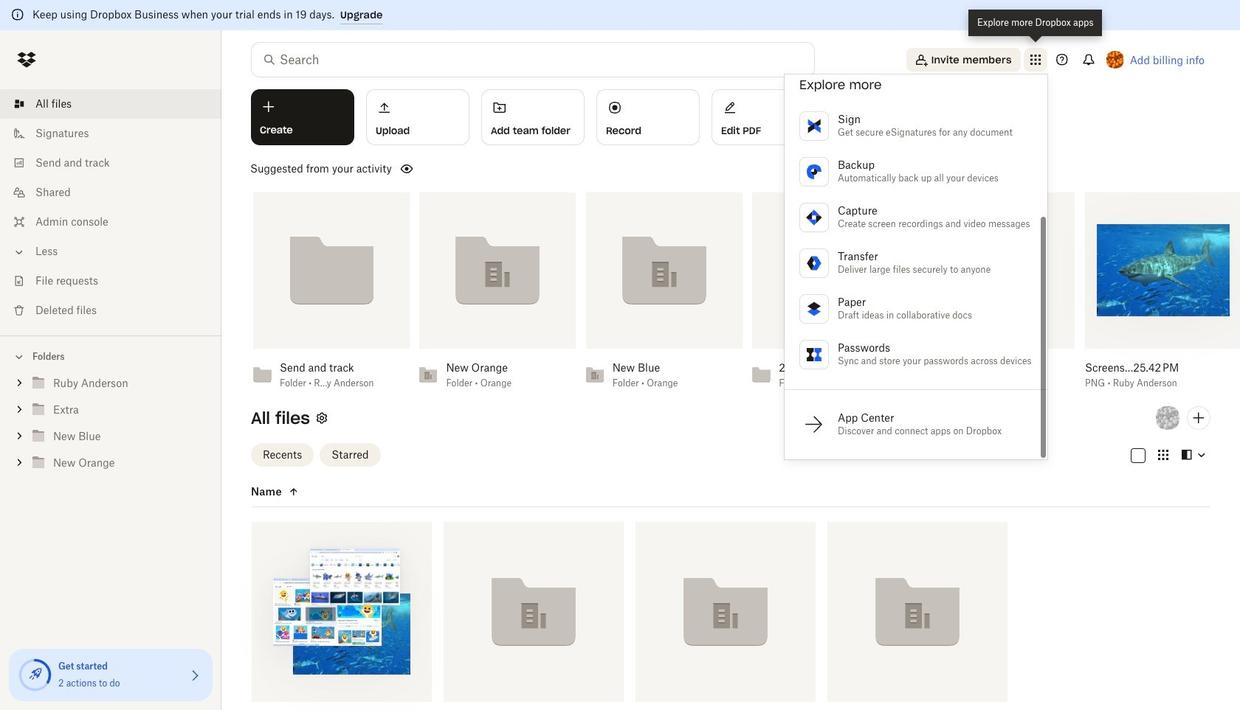 Task type: describe. For each thing, give the bounding box(es) containing it.
team shared folder, extra row
[[438, 522, 624, 711]]

less image
[[12, 245, 27, 260]]



Task type: locate. For each thing, give the bounding box(es) containing it.
group
[[0, 368, 221, 488]]

team shared folder, new blue row
[[630, 522, 816, 711]]

alert
[[0, 0, 1240, 30]]

list
[[0, 80, 221, 336]]

team shared folder, new orange row
[[828, 522, 1008, 711]]

dropbox image
[[12, 45, 41, 75]]

list item
[[0, 89, 221, 119]]

team member folder, ruby anderson row
[[246, 522, 432, 711]]

add team members image
[[1190, 410, 1208, 427]]



Task type: vqa. For each thing, say whether or not it's contained in the screenshot.
Team shared folder, New Orange row
yes



